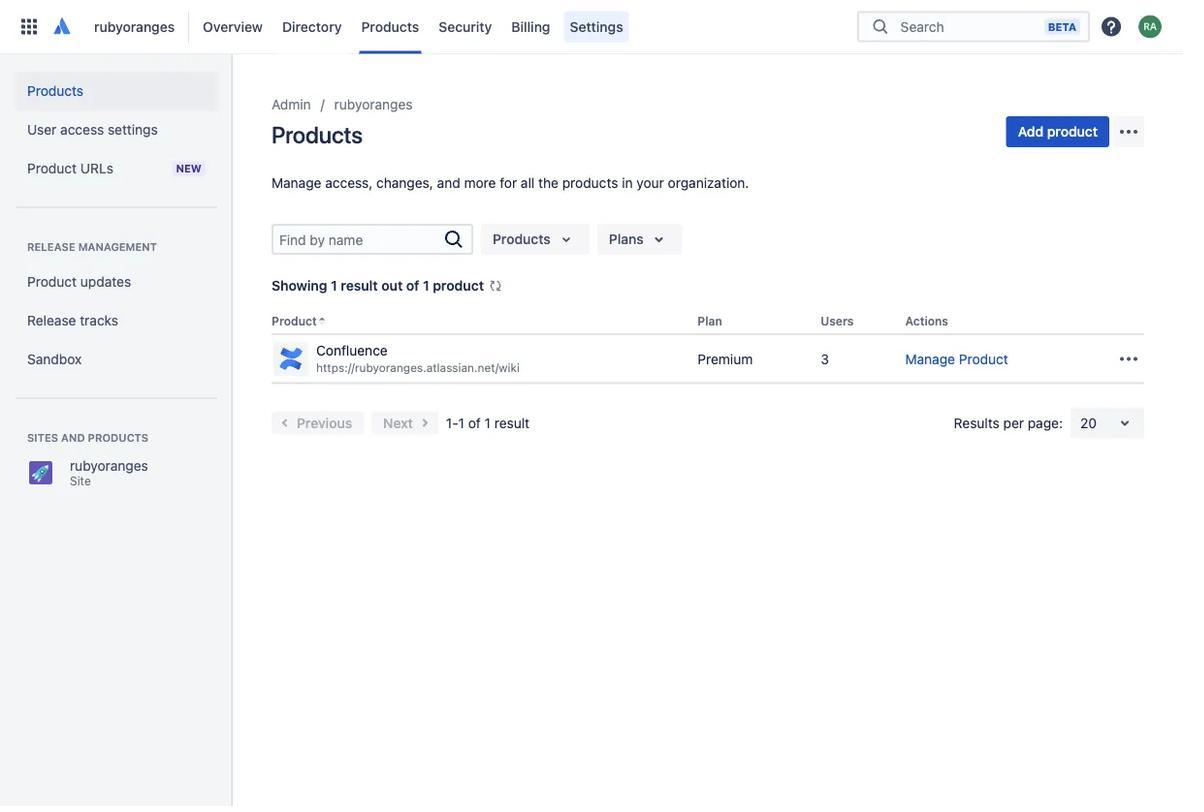 Task type: describe. For each thing, give the bounding box(es) containing it.
banner containing rubyoranges
[[0, 0, 1183, 54]]

sandbox
[[27, 352, 82, 368]]

tracks
[[80, 313, 118, 329]]

0 horizontal spatial rubyoranges link
[[88, 11, 181, 42]]

release for release tracks
[[27, 313, 76, 329]]

rubyoranges for rubyoranges link to the left
[[94, 18, 175, 34]]

1 vertical spatial products link
[[16, 72, 217, 111]]

products button
[[481, 224, 589, 255]]

billing link
[[506, 11, 556, 42]]

refresh image
[[488, 278, 503, 294]]

admin link
[[272, 93, 311, 116]]

settings link
[[564, 11, 629, 42]]

page:
[[1028, 415, 1063, 431]]

admin
[[272, 97, 311, 113]]

product for product urls
[[27, 161, 77, 177]]

beta
[[1048, 20, 1077, 33]]

toggle navigation image
[[213, 78, 256, 116]]

manage product
[[905, 351, 1009, 367]]

product inside button
[[1047, 124, 1098, 140]]

directory link
[[276, 11, 348, 42]]

plans button
[[597, 224, 683, 255]]

add product
[[1018, 124, 1098, 140]]

previous image
[[274, 412, 297, 435]]

users
[[821, 315, 854, 328]]

open image
[[1113, 412, 1137, 435]]

account image
[[1139, 15, 1162, 38]]

1 right the '1-'
[[485, 415, 491, 431]]

atlassian image
[[50, 16, 73, 38]]

results per page:
[[954, 415, 1063, 431]]

manage for manage access, changes, and more for all the products in your organization.
[[272, 175, 322, 191]]

for
[[500, 175, 517, 191]]

1 vertical spatial rubyoranges link
[[334, 93, 413, 116]]

sites
[[27, 432, 58, 445]]

in
[[622, 175, 633, 191]]

user access settings
[[27, 122, 158, 138]]

overview link
[[197, 11, 269, 42]]

1 right next image
[[458, 415, 465, 431]]

products inside global navigation element
[[361, 18, 419, 34]]

showing
[[272, 278, 327, 294]]

settings
[[108, 122, 158, 138]]

all
[[521, 175, 535, 191]]

plans
[[609, 231, 644, 247]]

site
[[70, 474, 91, 488]]

management
[[78, 241, 157, 254]]

help icon image
[[1100, 15, 1123, 38]]

premium
[[698, 351, 753, 367]]

security link
[[433, 11, 498, 42]]

0 horizontal spatial product
[[433, 278, 484, 294]]

next image
[[413, 412, 436, 435]]

manage product link
[[905, 351, 1009, 367]]

20
[[1080, 415, 1097, 431]]

add product button
[[1007, 116, 1110, 147]]

1 horizontal spatial result
[[494, 415, 530, 431]]

products inside "products" popup button
[[493, 231, 551, 247]]

1 right showing
[[331, 278, 337, 294]]

rubyoranges for the bottommost rubyoranges link
[[334, 97, 413, 113]]

security
[[439, 18, 492, 34]]

per
[[1003, 415, 1024, 431]]

rubyoranges site
[[70, 458, 148, 488]]



Task type: locate. For each thing, give the bounding box(es) containing it.
0 vertical spatial products
[[562, 175, 618, 191]]

manage access, changes, and more for all the products in your organization.
[[272, 175, 749, 191]]

rubyoranges
[[94, 18, 175, 34], [334, 97, 413, 113], [70, 458, 148, 474]]

0 vertical spatial products link
[[355, 11, 425, 42]]

products link
[[355, 11, 425, 42], [16, 72, 217, 111]]

products down admin link
[[272, 121, 363, 148]]

products left 'in' on the right top of the page
[[562, 175, 618, 191]]

products
[[562, 175, 618, 191], [88, 432, 148, 445]]

1 vertical spatial product
[[433, 278, 484, 294]]

1 vertical spatial release
[[27, 313, 76, 329]]

product down user
[[27, 161, 77, 177]]

access,
[[325, 175, 373, 191]]

urls
[[80, 161, 113, 177]]

Search text field
[[274, 226, 442, 253]]

search image
[[442, 228, 466, 251]]

release management
[[27, 241, 157, 254]]

rubyoranges link right atlassian image
[[88, 11, 181, 42]]

1 horizontal spatial product
[[1047, 124, 1098, 140]]

1 right out
[[423, 278, 429, 294]]

0 vertical spatial and
[[437, 175, 460, 191]]

product down showing
[[272, 315, 317, 328]]

your
[[637, 175, 664, 191]]

plan
[[698, 315, 722, 328]]

release tracks
[[27, 313, 118, 329]]

1-
[[446, 415, 458, 431]]

result
[[341, 278, 378, 294], [494, 415, 530, 431]]

confluence
[[316, 343, 388, 359]]

of right the '1-'
[[468, 415, 481, 431]]

product updates link
[[16, 263, 217, 302]]

1 vertical spatial rubyoranges
[[334, 97, 413, 113]]

atlassian image
[[50, 16, 73, 38]]

0 vertical spatial release
[[27, 241, 75, 254]]

1 vertical spatial of
[[468, 415, 481, 431]]

release for release management
[[27, 241, 75, 254]]

Search field
[[895, 9, 1044, 44]]

confluence image
[[275, 344, 306, 375], [275, 344, 306, 375]]

of
[[406, 278, 419, 294], [468, 415, 481, 431]]

and
[[437, 175, 460, 191], [61, 432, 85, 445]]

0 vertical spatial product
[[1047, 124, 1098, 140]]

product inside "link"
[[27, 274, 77, 290]]

1 horizontal spatial manage
[[905, 351, 955, 367]]

user
[[27, 122, 57, 138]]

updates
[[80, 274, 131, 290]]

2 release from the top
[[27, 313, 76, 329]]

the
[[538, 175, 559, 191]]

settings
[[570, 18, 623, 34]]

rubyoranges down sites and products
[[70, 458, 148, 474]]

product up release tracks
[[27, 274, 77, 290]]

rubyoranges right the admin
[[334, 97, 413, 113]]

product updates
[[27, 274, 131, 290]]

results
[[954, 415, 1000, 431]]

result left out
[[341, 278, 378, 294]]

release
[[27, 241, 75, 254], [27, 313, 76, 329]]

and left more
[[437, 175, 460, 191]]

release up the product updates
[[27, 241, 75, 254]]

search icon image
[[869, 17, 892, 36]]

global navigation element
[[12, 0, 857, 54]]

product
[[1047, 124, 1098, 140], [433, 278, 484, 294]]

showing 1 result out of 1 product
[[272, 278, 484, 294]]

rubyoranges link
[[88, 11, 181, 42], [334, 93, 413, 116]]

products left "security"
[[361, 18, 419, 34]]

directory
[[282, 18, 342, 34]]

rubyoranges link up access,
[[334, 93, 413, 116]]

products
[[361, 18, 419, 34], [27, 83, 84, 99], [272, 121, 363, 148], [493, 231, 551, 247]]

0 vertical spatial result
[[341, 278, 378, 294]]

and right sites
[[61, 432, 85, 445]]

https://rubyoranges.atlassian.net/wiki
[[316, 362, 520, 375]]

access
[[60, 122, 104, 138]]

3
[[821, 351, 829, 367]]

sites and products
[[27, 432, 148, 445]]

1 horizontal spatial and
[[437, 175, 460, 191]]

products link left security link
[[355, 11, 425, 42]]

products up user
[[27, 83, 84, 99]]

manage for manage product
[[905, 351, 955, 367]]

0 horizontal spatial products link
[[16, 72, 217, 111]]

result right the '1-'
[[494, 415, 530, 431]]

manage down actions
[[905, 351, 955, 367]]

of right out
[[406, 278, 419, 294]]

1 release from the top
[[27, 241, 75, 254]]

rubyoranges inside global navigation element
[[94, 18, 175, 34]]

overview
[[203, 18, 263, 34]]

product
[[27, 161, 77, 177], [27, 274, 77, 290], [272, 315, 317, 328], [959, 351, 1009, 367]]

release tracks link
[[16, 302, 217, 340]]

banner
[[0, 0, 1183, 54]]

confluence https://rubyoranges.atlassian.net/wiki
[[316, 343, 520, 375]]

actions
[[905, 315, 949, 328]]

0 vertical spatial of
[[406, 278, 419, 294]]

0 horizontal spatial products
[[88, 432, 148, 445]]

product for product
[[272, 315, 317, 328]]

billing
[[511, 18, 550, 34]]

manage left access,
[[272, 175, 322, 191]]

appswitcher icon image
[[17, 15, 41, 38]]

products link up settings
[[16, 72, 217, 111]]

more
[[464, 175, 496, 191]]

release up sandbox
[[27, 313, 76, 329]]

products up rubyoranges site
[[88, 432, 148, 445]]

0 horizontal spatial result
[[341, 278, 378, 294]]

rubyoranges right atlassian image
[[94, 18, 175, 34]]

1 horizontal spatial of
[[468, 415, 481, 431]]

0 horizontal spatial manage
[[272, 175, 322, 191]]

1
[[331, 278, 337, 294], [423, 278, 429, 294], [458, 415, 465, 431], [485, 415, 491, 431]]

0 vertical spatial manage
[[272, 175, 322, 191]]

organization.
[[668, 175, 749, 191]]

product for product updates
[[27, 274, 77, 290]]

0 vertical spatial rubyoranges
[[94, 18, 175, 34]]

product urls
[[27, 161, 113, 177]]

sandbox link
[[16, 340, 217, 379]]

add
[[1018, 124, 1044, 140]]

user access settings link
[[16, 111, 217, 149]]

0 horizontal spatial of
[[406, 278, 419, 294]]

changes,
[[376, 175, 433, 191]]

0 horizontal spatial and
[[61, 432, 85, 445]]

new
[[176, 162, 202, 175]]

product left refresh image
[[433, 278, 484, 294]]

1 vertical spatial and
[[61, 432, 85, 445]]

products up refresh image
[[493, 231, 551, 247]]

1 vertical spatial result
[[494, 415, 530, 431]]

manage
[[272, 175, 322, 191], [905, 351, 955, 367]]

out
[[381, 278, 403, 294]]

1 vertical spatial manage
[[905, 351, 955, 367]]

0 vertical spatial rubyoranges link
[[88, 11, 181, 42]]

1 horizontal spatial rubyoranges link
[[334, 93, 413, 116]]

2 vertical spatial rubyoranges
[[70, 458, 148, 474]]

1 horizontal spatial products
[[562, 175, 618, 191]]

1-1 of 1 result
[[446, 415, 530, 431]]

1 horizontal spatial products link
[[355, 11, 425, 42]]

1 vertical spatial products
[[88, 432, 148, 445]]

product right add
[[1047, 124, 1098, 140]]

product up the results on the right of the page
[[959, 351, 1009, 367]]



Task type: vqa. For each thing, say whether or not it's contained in the screenshot.
Products link
yes



